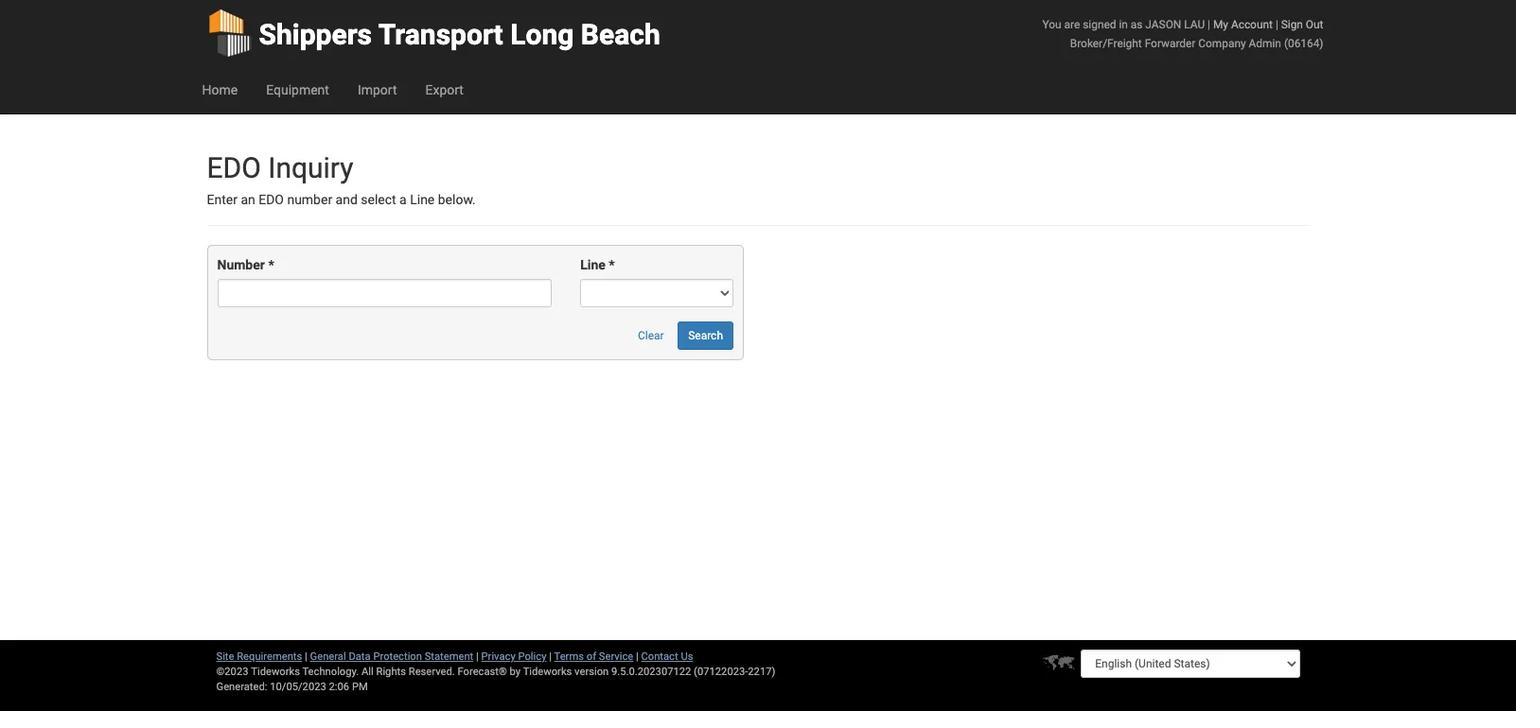 Task type: locate. For each thing, give the bounding box(es) containing it.
©2023 tideworks
[[216, 666, 300, 679]]

by
[[510, 666, 521, 679]]

tideworks
[[523, 666, 572, 679]]

rights
[[376, 666, 406, 679]]

edo
[[207, 151, 261, 185], [259, 192, 284, 207]]

number *
[[217, 258, 274, 273]]

clear button
[[627, 322, 674, 351]]

forecast®
[[458, 666, 507, 679]]

my account link
[[1213, 18, 1273, 31]]

| left general
[[305, 651, 307, 663]]

site requirements link
[[216, 651, 302, 663]]

jason
[[1145, 18, 1181, 31]]

forwarder
[[1145, 37, 1196, 50]]

a
[[399, 192, 407, 207]]

you
[[1042, 18, 1061, 31]]

line
[[410, 192, 435, 207], [580, 258, 606, 273]]

reserved.
[[409, 666, 455, 679]]

home button
[[188, 66, 252, 114]]

privacy
[[481, 651, 516, 663]]

site
[[216, 651, 234, 663]]

| left sign
[[1276, 18, 1278, 31]]

of
[[587, 651, 596, 663]]

general data protection statement link
[[310, 651, 473, 663]]

site requirements | general data protection statement | privacy policy | terms of service | contact us ©2023 tideworks technology. all rights reserved. forecast® by tideworks version 9.5.0.202307122 (07122023-2217) generated: 10/05/2023 2:06 pm
[[216, 651, 775, 694]]

sign out link
[[1281, 18, 1324, 31]]

1 vertical spatial line
[[580, 258, 606, 273]]

9.5.0.202307122
[[611, 666, 691, 679]]

| up forecast®
[[476, 651, 479, 663]]

number
[[217, 258, 265, 273]]

technology.
[[302, 666, 359, 679]]

transport
[[378, 18, 503, 51]]

* for line *
[[609, 258, 615, 273]]

requirements
[[237, 651, 302, 663]]

below.
[[438, 192, 476, 207]]

broker/freight
[[1070, 37, 1142, 50]]

2:06
[[329, 681, 349, 694]]

import
[[358, 82, 397, 97]]

pm
[[352, 681, 368, 694]]

signed
[[1083, 18, 1116, 31]]

contact
[[641, 651, 678, 663]]

an
[[241, 192, 255, 207]]

1 * from the left
[[268, 258, 274, 273]]

0 vertical spatial edo
[[207, 151, 261, 185]]

version
[[575, 666, 609, 679]]

1 horizontal spatial *
[[609, 258, 615, 273]]

generated:
[[216, 681, 267, 694]]

my
[[1213, 18, 1228, 31]]

0 vertical spatial line
[[410, 192, 435, 207]]

and
[[336, 192, 358, 207]]

2 * from the left
[[609, 258, 615, 273]]

*
[[268, 258, 274, 273], [609, 258, 615, 273]]

edo right the an
[[259, 192, 284, 207]]

enter
[[207, 192, 237, 207]]

edo up enter
[[207, 151, 261, 185]]

0 horizontal spatial line
[[410, 192, 435, 207]]

lau
[[1184, 18, 1205, 31]]

number
[[287, 192, 332, 207]]

sign
[[1281, 18, 1303, 31]]

equipment button
[[252, 66, 343, 114]]

export button
[[411, 66, 478, 114]]

|
[[1208, 18, 1210, 31], [1276, 18, 1278, 31], [305, 651, 307, 663], [476, 651, 479, 663], [549, 651, 552, 663], [636, 651, 639, 663]]

privacy policy link
[[481, 651, 547, 663]]

as
[[1131, 18, 1143, 31]]

out
[[1306, 18, 1324, 31]]

shippers transport long beach link
[[207, 0, 660, 66]]

0 horizontal spatial *
[[268, 258, 274, 273]]

are
[[1064, 18, 1080, 31]]

inquiry
[[268, 151, 353, 185]]

line *
[[580, 258, 615, 273]]

10/05/2023
[[270, 681, 326, 694]]



Task type: describe. For each thing, give the bounding box(es) containing it.
home
[[202, 82, 238, 97]]

search
[[688, 330, 723, 343]]

general
[[310, 651, 346, 663]]

clear
[[638, 330, 664, 343]]

you are signed in as jason lau | my account | sign out broker/freight forwarder company admin (06164)
[[1042, 18, 1324, 50]]

import button
[[343, 66, 411, 114]]

long
[[510, 18, 574, 51]]

| up tideworks
[[549, 651, 552, 663]]

all
[[361, 666, 374, 679]]

policy
[[518, 651, 547, 663]]

search button
[[678, 322, 733, 351]]

terms
[[554, 651, 584, 663]]

Number * text field
[[217, 280, 552, 308]]

service
[[599, 651, 633, 663]]

shippers transport long beach
[[259, 18, 660, 51]]

contact us link
[[641, 651, 693, 663]]

in
[[1119, 18, 1128, 31]]

(07122023-
[[694, 666, 748, 679]]

| up 9.5.0.202307122
[[636, 651, 639, 663]]

beach
[[581, 18, 660, 51]]

terms of service link
[[554, 651, 633, 663]]

| left my
[[1208, 18, 1210, 31]]

us
[[681, 651, 693, 663]]

edo inquiry enter an edo number and select a line below.
[[207, 151, 476, 207]]

equipment
[[266, 82, 329, 97]]

2217)
[[748, 666, 775, 679]]

data
[[349, 651, 371, 663]]

1 horizontal spatial line
[[580, 258, 606, 273]]

export
[[425, 82, 464, 97]]

shippers
[[259, 18, 372, 51]]

account
[[1231, 18, 1273, 31]]

company
[[1198, 37, 1246, 50]]

statement
[[425, 651, 473, 663]]

(06164)
[[1284, 37, 1324, 50]]

admin
[[1249, 37, 1281, 50]]

protection
[[373, 651, 422, 663]]

* for number *
[[268, 258, 274, 273]]

select
[[361, 192, 396, 207]]

line inside edo inquiry enter an edo number and select a line below.
[[410, 192, 435, 207]]

1 vertical spatial edo
[[259, 192, 284, 207]]



Task type: vqa. For each thing, say whether or not it's contained in the screenshot.
bottommost "(562)"
no



